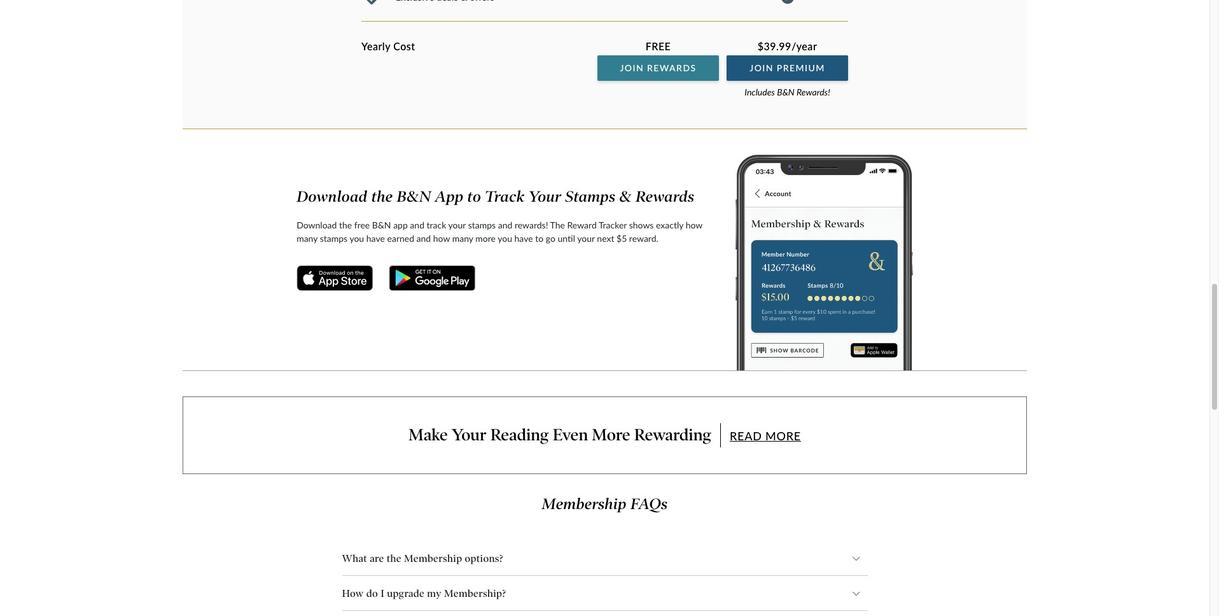 Task type: locate. For each thing, give the bounding box(es) containing it.
1 horizontal spatial your
[[529, 188, 562, 206]]

1 vertical spatial b&n
[[397, 188, 431, 206]]

membership up what are the membership options? dropdown button
[[542, 495, 627, 513]]

1 vertical spatial stamps
[[320, 233, 348, 244]]

0 horizontal spatial your
[[449, 220, 466, 231]]

how
[[342, 587, 364, 600]]

reward
[[568, 220, 597, 231]]

$5
[[617, 233, 627, 244]]

join premium
[[750, 63, 826, 73]]

stamps up the apple app store image
[[320, 233, 348, 244]]

1 horizontal spatial to
[[536, 233, 544, 244]]

2 vertical spatial b&n
[[372, 220, 391, 231]]

your
[[529, 188, 562, 206], [452, 425, 487, 445]]

your up the
[[529, 188, 562, 206]]

your right track
[[449, 220, 466, 231]]

to right the app
[[468, 188, 481, 206]]

free
[[646, 40, 671, 52]]

more
[[592, 425, 631, 445], [766, 429, 801, 443]]

1 vertical spatial membership
[[404, 552, 462, 565]]

membership up the how do i upgrade my membership?
[[404, 552, 462, 565]]

cost
[[394, 40, 415, 52]]

what are the membership options? button
[[342, 541, 868, 576]]

2 horizontal spatial b&n
[[777, 87, 795, 98]]

you right more
[[498, 233, 512, 244]]

0 vertical spatial the
[[372, 188, 393, 206]]

your down reward
[[578, 233, 595, 244]]

join
[[620, 63, 644, 73], [750, 63, 774, 73]]

rewarding
[[635, 425, 712, 445]]

many left more
[[452, 233, 473, 244]]

1 horizontal spatial you
[[498, 233, 512, 244]]

the inside dropdown button
[[387, 552, 402, 565]]

b&n up app
[[397, 188, 431, 206]]

yearly
[[362, 40, 391, 52]]

how do i upgrade my membership?
[[342, 587, 506, 600]]

0 horizontal spatial b&n
[[372, 220, 391, 231]]

join left the rewards
[[620, 63, 644, 73]]

2 join from the left
[[750, 63, 774, 73]]

you down free
[[350, 233, 364, 244]]

download
[[297, 188, 368, 206], [297, 220, 337, 231]]

0 horizontal spatial many
[[297, 233, 318, 244]]

1 horizontal spatial join
[[750, 63, 774, 73]]

includes
[[745, 87, 775, 98]]

membership faqs
[[542, 495, 668, 513]]

join up includes
[[750, 63, 774, 73]]

0 vertical spatial how
[[686, 220, 703, 231]]

the
[[372, 188, 393, 206], [339, 220, 352, 231], [387, 552, 402, 565]]

how
[[686, 220, 703, 231], [433, 233, 450, 244]]

and
[[410, 220, 425, 231], [498, 220, 513, 231], [417, 233, 431, 244]]

how right exactly
[[686, 220, 703, 231]]

2 you from the left
[[498, 233, 512, 244]]

many
[[297, 233, 318, 244], [452, 233, 473, 244]]

2 download from the top
[[297, 220, 337, 231]]

1 vertical spatial download
[[297, 220, 337, 231]]

next
[[597, 233, 615, 244]]

b&n down join premium link
[[777, 87, 795, 98]]

0 horizontal spatial how
[[433, 233, 450, 244]]

have down free
[[367, 233, 385, 244]]

0 horizontal spatial have
[[367, 233, 385, 244]]

stamps
[[468, 220, 496, 231], [320, 233, 348, 244]]

1 download from the top
[[297, 188, 368, 206]]

the left free
[[339, 220, 352, 231]]

download up free
[[297, 188, 368, 206]]

2 vertical spatial the
[[387, 552, 402, 565]]

do
[[367, 587, 378, 600]]

how do i upgrade my membership? button
[[342, 576, 868, 611]]

b&n left app
[[372, 220, 391, 231]]

tracker
[[599, 220, 627, 231]]

to left go
[[536, 233, 544, 244]]

yearly cost
[[362, 40, 415, 52]]

how down track
[[433, 233, 450, 244]]

exactly
[[656, 220, 684, 231]]

read
[[730, 429, 762, 443]]

reward.
[[630, 233, 659, 244]]

1 horizontal spatial how
[[686, 220, 703, 231]]

track
[[485, 188, 525, 206]]

upgrade
[[387, 587, 425, 600]]

0 vertical spatial membership
[[542, 495, 627, 513]]

stamps & rewards
[[566, 188, 695, 206]]

0 vertical spatial your
[[529, 188, 562, 206]]

1 horizontal spatial have
[[515, 233, 533, 244]]

google play image
[[389, 266, 476, 291]]

stamps up more
[[468, 220, 496, 231]]

b&n
[[777, 87, 795, 98], [397, 188, 431, 206], [372, 220, 391, 231]]

1 horizontal spatial many
[[452, 233, 473, 244]]

0 horizontal spatial you
[[350, 233, 364, 244]]

join rewards
[[620, 63, 697, 73]]

1 vertical spatial how
[[433, 233, 450, 244]]

the right are
[[387, 552, 402, 565]]

more right even
[[592, 425, 631, 445]]

1 horizontal spatial membership
[[542, 495, 627, 513]]

you
[[350, 233, 364, 244], [498, 233, 512, 244]]

0 horizontal spatial join
[[620, 63, 644, 73]]

b&n app on ios image
[[735, 155, 913, 371]]

membership
[[542, 495, 627, 513], [404, 552, 462, 565]]

0 horizontal spatial your
[[452, 425, 487, 445]]

have
[[367, 233, 385, 244], [515, 233, 533, 244]]

your right make
[[452, 425, 487, 445]]

are
[[370, 552, 384, 565]]

the up "earned"
[[372, 188, 393, 206]]

join rewards link
[[598, 56, 719, 81]]

shows
[[629, 220, 654, 231]]

download left free
[[297, 220, 337, 231]]

download the free b&n app and track your stamps and rewards! the reward tracker shows exactly how many stamps you have earned and how many more you have to go until your next $5 reward.
[[297, 220, 703, 244]]

1 vertical spatial the
[[339, 220, 352, 231]]

join for join premium
[[750, 63, 774, 73]]

the inside download the free b&n app and track your stamps and rewards! the reward tracker shows exactly how many stamps you have earned and how many more you have to go until your next $5 reward.
[[339, 220, 352, 231]]

premium
[[777, 63, 826, 73]]

0 vertical spatial download
[[297, 188, 368, 206]]

many up the apple app store image
[[297, 233, 318, 244]]

1 have from the left
[[367, 233, 385, 244]]

more right the read
[[766, 429, 801, 443]]

1 join from the left
[[620, 63, 644, 73]]

1 vertical spatial to
[[536, 233, 544, 244]]

1 horizontal spatial stamps
[[468, 220, 496, 231]]

your
[[449, 220, 466, 231], [578, 233, 595, 244]]

0 vertical spatial b&n
[[777, 87, 795, 98]]

download inside download the free b&n app and track your stamps and rewards! the reward tracker shows exactly how many stamps you have earned and how many more you have to go until your next $5 reward.
[[297, 220, 337, 231]]

download for download the free b&n app and track your stamps and rewards! the reward tracker shows exactly how many stamps you have earned and how many more you have to go until your next $5 reward.
[[297, 220, 337, 231]]

0 horizontal spatial to
[[468, 188, 481, 206]]

the for b&n
[[372, 188, 393, 206]]

have down the rewards!
[[515, 233, 533, 244]]

1 many from the left
[[297, 233, 318, 244]]

0 horizontal spatial membership
[[404, 552, 462, 565]]

1 vertical spatial your
[[578, 233, 595, 244]]

make your reading even more rewarding
[[409, 425, 712, 445]]

b&n inside download the free b&n app and track your stamps and rewards! the reward tracker shows exactly how many stamps you have earned and how many more you have to go until your next $5 reward.
[[372, 220, 391, 231]]

to
[[468, 188, 481, 206], [536, 233, 544, 244]]

until
[[558, 233, 575, 244]]



Task type: vqa. For each thing, say whether or not it's contained in the screenshot.
MAKE YOUR READING EVEN MORE REWARDING
yes



Task type: describe. For each thing, give the bounding box(es) containing it.
go
[[546, 233, 556, 244]]

read more
[[730, 429, 801, 443]]

download for download the b&n app to track your stamps & rewards
[[297, 188, 368, 206]]

$39.99/year
[[758, 40, 818, 52]]

options?
[[465, 552, 503, 565]]

join premium link
[[727, 56, 849, 81]]

includes b&n rewards!
[[745, 87, 831, 98]]

0 vertical spatial stamps
[[468, 220, 496, 231]]

more
[[476, 233, 496, 244]]

the
[[550, 220, 565, 231]]

0 horizontal spatial stamps
[[320, 233, 348, 244]]

1 vertical spatial your
[[452, 425, 487, 445]]

what are the membership options?
[[342, 552, 503, 565]]

join for join rewards
[[620, 63, 644, 73]]

2 have from the left
[[515, 233, 533, 244]]

and right app
[[410, 220, 425, 231]]

the for free
[[339, 220, 352, 231]]

0 vertical spatial to
[[468, 188, 481, 206]]

0 horizontal spatial more
[[592, 425, 631, 445]]

apple app store image
[[297, 266, 374, 291]]

download the b&n app to track your stamps & rewards
[[297, 188, 695, 206]]

0 vertical spatial your
[[449, 220, 466, 231]]

2 many from the left
[[452, 233, 473, 244]]

membership inside dropdown button
[[404, 552, 462, 565]]

make
[[409, 425, 448, 445]]

1 horizontal spatial b&n
[[397, 188, 431, 206]]

1 horizontal spatial more
[[766, 429, 801, 443]]

x image
[[781, 0, 794, 4]]

free
[[354, 220, 370, 231]]

i
[[381, 587, 385, 600]]

and left the rewards!
[[498, 220, 513, 231]]

app
[[394, 220, 408, 231]]

rewards!
[[797, 87, 831, 98]]

rewards!
[[515, 220, 548, 231]]

reading
[[491, 425, 549, 445]]

app
[[435, 188, 464, 206]]

what
[[342, 552, 367, 565]]

faqs
[[631, 495, 668, 513]]

rewards
[[647, 63, 697, 73]]

earned
[[387, 233, 414, 244]]

track
[[427, 220, 446, 231]]

to inside download the free b&n app and track your stamps and rewards! the reward tracker shows exactly how many stamps you have earned and how many more you have to go until your next $5 reward.
[[536, 233, 544, 244]]

my membership?
[[427, 587, 506, 600]]

1 you from the left
[[350, 233, 364, 244]]

and down track
[[417, 233, 431, 244]]

1 horizontal spatial your
[[578, 233, 595, 244]]

even
[[553, 425, 588, 445]]



